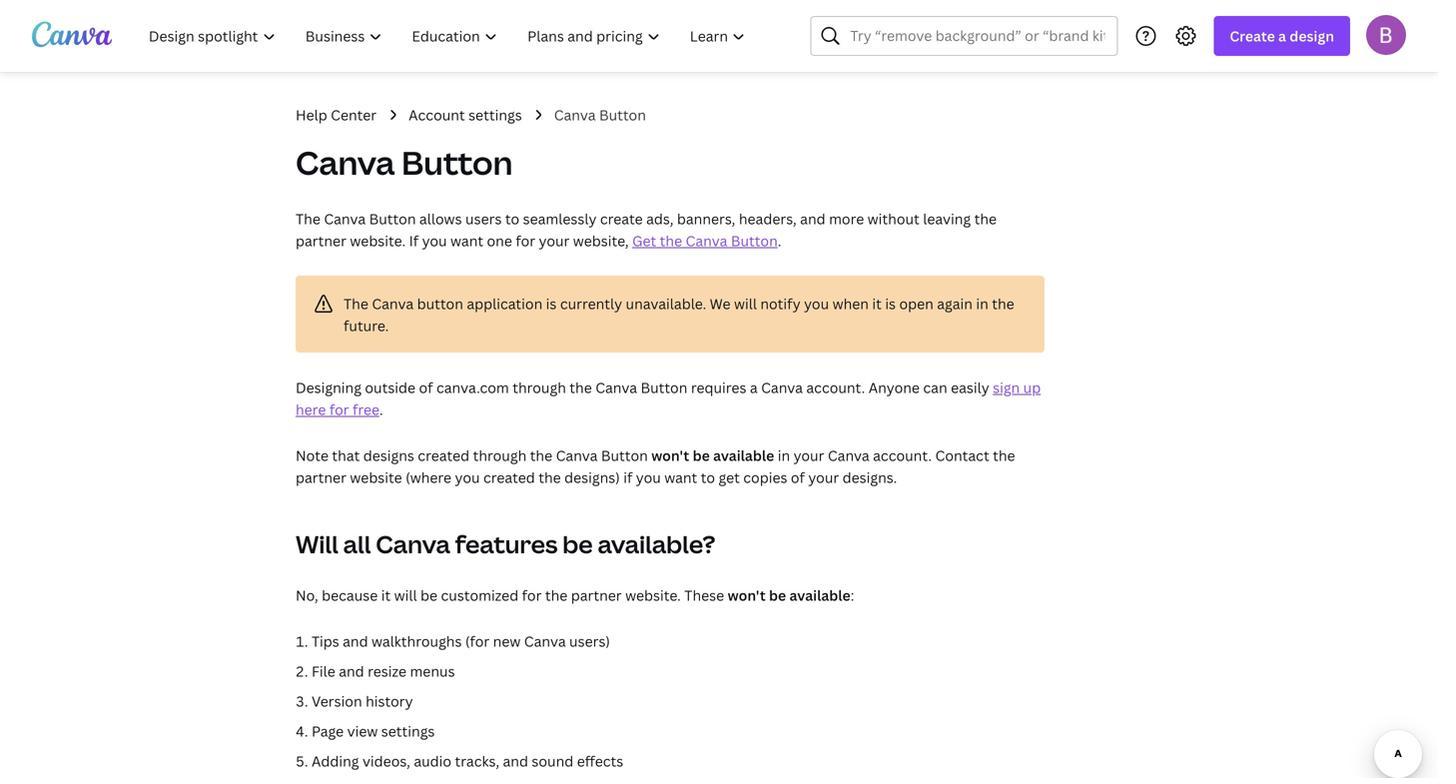 Task type: vqa. For each thing, say whether or not it's contained in the screenshot.
"Existing" on the right of the page
no



Task type: describe. For each thing, give the bounding box(es) containing it.
the up 'features' at the left of the page
[[530, 446, 553, 465]]

1 horizontal spatial website.
[[625, 586, 681, 605]]

requires
[[691, 378, 747, 397]]

0 horizontal spatial created
[[418, 446, 470, 465]]

canva inside the canva button application is currently unavailable. we will notify you when it is open again in the future.
[[372, 294, 414, 313]]

get
[[632, 231, 657, 250]]

the down 'features' at the left of the page
[[545, 586, 568, 605]]

create a design button
[[1214, 16, 1351, 56]]

will
[[296, 528, 338, 560]]

be up no, because it will be customized for the partner website. these won't be available :
[[563, 528, 593, 560]]

account settings
[[409, 105, 522, 124]]

resize
[[368, 662, 407, 681]]

videos,
[[363, 752, 410, 771]]

open
[[900, 294, 934, 313]]

canva.com
[[437, 378, 509, 397]]

users)
[[569, 632, 610, 651]]

0 horizontal spatial it
[[381, 586, 391, 605]]

history
[[366, 692, 413, 711]]

notify
[[761, 294, 801, 313]]

1 is from the left
[[546, 294, 557, 313]]

currently
[[560, 294, 622, 313]]

leaving
[[923, 209, 971, 228]]

when
[[833, 294, 869, 313]]

through for canva.com
[[513, 378, 566, 397]]

for inside sign up here for free
[[329, 400, 349, 419]]

the right contact
[[993, 446, 1016, 465]]

tips and walkthroughs (for new canva users)
[[312, 632, 610, 651]]

without
[[868, 209, 920, 228]]

0 vertical spatial settings
[[469, 105, 522, 124]]

want inside in your canva account. contact the partner website (where you created the designs) if you want to get copies of your designs.
[[665, 468, 698, 487]]

and right tips
[[343, 632, 368, 651]]

the inside the canva button allows users to seamlessly create ads, banners, headers, and more without leaving the partner website. if you want one for your website,
[[975, 209, 997, 228]]

all
[[343, 528, 371, 560]]

Try "remove background" or "brand kit" search field
[[851, 17, 1105, 55]]

adding
[[312, 752, 359, 771]]

(for
[[465, 632, 490, 651]]

sound
[[532, 752, 574, 771]]

again
[[937, 294, 973, 313]]

designs)
[[565, 468, 620, 487]]

your inside the canva button allows users to seamlessly create ads, banners, headers, and more without leaving the partner website. if you want one for your website,
[[539, 231, 570, 250]]

that
[[332, 446, 360, 465]]

button
[[417, 294, 463, 313]]

will all canva features be available?
[[296, 528, 716, 560]]

0 horizontal spatial a
[[750, 378, 758, 397]]

available?
[[598, 528, 716, 560]]

it inside the canva button application is currently unavailable. we will notify you when it is open again in the future.
[[872, 294, 882, 313]]

view
[[347, 722, 378, 741]]

free
[[353, 400, 379, 419]]

outside
[[365, 378, 416, 397]]

and inside the canva button allows users to seamlessly create ads, banners, headers, and more without leaving the partner website. if you want one for your website,
[[800, 209, 826, 228]]

if
[[409, 231, 419, 250]]

if
[[624, 468, 633, 487]]

design
[[1290, 26, 1335, 45]]

allows
[[419, 209, 462, 228]]

page
[[312, 722, 344, 741]]

easily
[[951, 378, 990, 397]]

account. inside in your canva account. contact the partner website (where you created the designs) if you want to get copies of your designs.
[[873, 446, 932, 465]]

0 vertical spatial of
[[419, 378, 433, 397]]

more
[[829, 209, 864, 228]]

2 vertical spatial your
[[809, 468, 839, 487]]

be up walkthroughs
[[421, 586, 438, 605]]

users
[[466, 209, 502, 228]]

and right the file
[[339, 662, 364, 681]]

the up note that designs created through the canva button won't be available
[[570, 378, 592, 397]]

the down note that designs created through the canva button won't be available
[[539, 468, 561, 487]]

page view settings
[[312, 722, 435, 741]]

designs
[[363, 446, 414, 465]]

menus
[[410, 662, 455, 681]]

file and resize menus
[[312, 662, 455, 681]]

here
[[296, 400, 326, 419]]

to inside in your canva account. contact the partner website (where you created the designs) if you want to get copies of your designs.
[[701, 468, 715, 487]]

a inside create a design dropdown button
[[1279, 26, 1287, 45]]

0 horizontal spatial account.
[[807, 378, 865, 397]]

version
[[312, 692, 362, 711]]

partner inside the canva button allows users to seamlessly create ads, banners, headers, and more without leaving the partner website. if you want one for your website,
[[296, 231, 347, 250]]

the canva button allows users to seamlessly create ads, banners, headers, and more without leaving the partner website. if you want one for your website,
[[296, 209, 997, 250]]

create a design
[[1230, 26, 1335, 45]]

unavailable.
[[626, 294, 707, 313]]

center
[[331, 105, 377, 124]]

new
[[493, 632, 521, 651]]

banners,
[[677, 209, 736, 228]]

1 vertical spatial settings
[[381, 722, 435, 741]]

sign
[[993, 378, 1020, 397]]

these
[[685, 586, 724, 605]]

0 horizontal spatial available
[[713, 446, 774, 465]]

no,
[[296, 586, 318, 605]]

note
[[296, 446, 329, 465]]

tips
[[312, 632, 339, 651]]

website,
[[573, 231, 629, 250]]

created inside in your canva account. contact the partner website (where you created the designs) if you want to get copies of your designs.
[[483, 468, 535, 487]]

the canva button application is currently unavailable. we will notify you when it is open again in the future.
[[344, 294, 1015, 335]]

audio
[[414, 752, 452, 771]]

designing outside of canva.com through the canva button requires a canva account. anyone can easily
[[296, 378, 993, 397]]

help center
[[296, 105, 377, 124]]

get
[[719, 468, 740, 487]]

(where
[[406, 468, 452, 487]]

bob builder image
[[1367, 15, 1407, 55]]

get the canva button link
[[632, 231, 778, 250]]

note that designs created through the canva button won't be available
[[296, 446, 774, 465]]

2 is from the left
[[885, 294, 896, 313]]

create
[[1230, 26, 1275, 45]]

the for the canva button application is currently unavailable. we will notify you when it is open again in the future.
[[344, 294, 369, 313]]

0 vertical spatial won't
[[652, 446, 690, 465]]

in inside the canva button application is currently unavailable. we will notify you when it is open again in the future.
[[976, 294, 989, 313]]

in your canva account. contact the partner website (where you created the designs) if you want to get copies of your designs.
[[296, 446, 1016, 487]]

no, because it will be customized for the partner website. these won't be available :
[[296, 586, 855, 605]]



Task type: locate. For each thing, give the bounding box(es) containing it.
create
[[600, 209, 643, 228]]

for inside the canva button allows users to seamlessly create ads, banners, headers, and more without leaving the partner website. if you want one for your website,
[[516, 231, 536, 250]]

0 horizontal spatial website.
[[350, 231, 406, 250]]

1 horizontal spatial it
[[872, 294, 882, 313]]

2 vertical spatial for
[[522, 586, 542, 605]]

button inside the canva button allows users to seamlessly create ads, banners, headers, and more without leaving the partner website. if you want one for your website,
[[369, 209, 416, 228]]

for right the one at the top left of page
[[516, 231, 536, 250]]

up
[[1024, 378, 1041, 397]]

0 horizontal spatial canva button
[[296, 141, 513, 184]]

you inside the canva button application is currently unavailable. we will notify you when it is open again in the future.
[[804, 294, 829, 313]]

through for created
[[473, 446, 527, 465]]

the
[[296, 209, 321, 228], [344, 294, 369, 313]]

the inside the canva button allows users to seamlessly create ads, banners, headers, and more without leaving the partner website. if you want one for your website,
[[296, 209, 321, 228]]

1 horizontal spatial is
[[885, 294, 896, 313]]

1 vertical spatial website.
[[625, 586, 681, 605]]

it right the because
[[381, 586, 391, 605]]

0 vertical spatial in
[[976, 294, 989, 313]]

created up '(where'
[[418, 446, 470, 465]]

in inside in your canva account. contact the partner website (where you created the designs) if you want to get copies of your designs.
[[778, 446, 790, 465]]

1 horizontal spatial a
[[1279, 26, 1287, 45]]

you
[[422, 231, 447, 250], [804, 294, 829, 313], [455, 468, 480, 487], [636, 468, 661, 487]]

0 horizontal spatial want
[[451, 231, 484, 250]]

will
[[734, 294, 757, 313], [394, 586, 417, 605]]

1 vertical spatial for
[[329, 400, 349, 419]]

website
[[350, 468, 402, 487]]

version history
[[312, 692, 413, 711]]

1 horizontal spatial of
[[791, 468, 805, 487]]

one
[[487, 231, 512, 250]]

application
[[467, 294, 543, 313]]

won't right these
[[728, 586, 766, 605]]

can
[[923, 378, 948, 397]]

0 vertical spatial canva button
[[554, 105, 646, 124]]

help center link
[[296, 104, 377, 126]]

help
[[296, 105, 327, 124]]

0 vertical spatial created
[[418, 446, 470, 465]]

0 vertical spatial to
[[505, 209, 520, 228]]

0 vertical spatial your
[[539, 231, 570, 250]]

your
[[539, 231, 570, 250], [794, 446, 825, 465], [809, 468, 839, 487]]

0 vertical spatial it
[[872, 294, 882, 313]]

will right we on the top of page
[[734, 294, 757, 313]]

0 vertical spatial a
[[1279, 26, 1287, 45]]

future.
[[344, 316, 389, 335]]

0 vertical spatial through
[[513, 378, 566, 397]]

because
[[322, 586, 378, 605]]

0 vertical spatial for
[[516, 231, 536, 250]]

website. left if
[[350, 231, 406, 250]]

tracks,
[[455, 752, 500, 771]]

designs.
[[843, 468, 897, 487]]

account. left anyone
[[807, 378, 865, 397]]

1 horizontal spatial settings
[[469, 105, 522, 124]]

1 vertical spatial account.
[[873, 446, 932, 465]]

1 horizontal spatial will
[[734, 294, 757, 313]]

a right the requires
[[750, 378, 758, 397]]

a
[[1279, 26, 1287, 45], [750, 378, 758, 397]]

. down outside
[[379, 400, 383, 419]]

the down ads,
[[660, 231, 682, 250]]

to
[[505, 209, 520, 228], [701, 468, 715, 487]]

1 vertical spatial of
[[791, 468, 805, 487]]

partner down note
[[296, 468, 347, 487]]

settings
[[469, 105, 522, 124], [381, 722, 435, 741]]

account. up designs.
[[873, 446, 932, 465]]

to left get
[[701, 468, 715, 487]]

in up copies
[[778, 446, 790, 465]]

through down canva.com
[[473, 446, 527, 465]]

2 vertical spatial partner
[[571, 586, 622, 605]]

effects
[[577, 752, 624, 771]]

0 horizontal spatial to
[[505, 209, 520, 228]]

account settings link
[[409, 104, 522, 126]]

the
[[975, 209, 997, 228], [660, 231, 682, 250], [992, 294, 1015, 313], [570, 378, 592, 397], [530, 446, 553, 465], [993, 446, 1016, 465], [539, 468, 561, 487], [545, 586, 568, 605]]

partner inside in your canva account. contact the partner website (where you created the designs) if you want to get copies of your designs.
[[296, 468, 347, 487]]

settings right account
[[469, 105, 522, 124]]

canva button
[[554, 105, 646, 124], [296, 141, 513, 184]]

1 horizontal spatial the
[[344, 294, 369, 313]]

1 vertical spatial through
[[473, 446, 527, 465]]

available
[[713, 446, 774, 465], [790, 586, 851, 605]]

will inside the canva button application is currently unavailable. we will notify you when it is open again in the future.
[[734, 294, 757, 313]]

the inside the canva button application is currently unavailable. we will notify you when it is open again in the future.
[[344, 294, 369, 313]]

be right these
[[769, 586, 786, 605]]

and left more at top
[[800, 209, 826, 228]]

won't down the sign up here for free link
[[652, 446, 690, 465]]

0 horizontal spatial of
[[419, 378, 433, 397]]

through right canva.com
[[513, 378, 566, 397]]

be down the sign up here for free link
[[693, 446, 710, 465]]

1 vertical spatial to
[[701, 468, 715, 487]]

0 horizontal spatial will
[[394, 586, 417, 605]]

0 horizontal spatial .
[[379, 400, 383, 419]]

1 vertical spatial partner
[[296, 468, 347, 487]]

partner
[[296, 231, 347, 250], [296, 468, 347, 487], [571, 586, 622, 605]]

1 horizontal spatial in
[[976, 294, 989, 313]]

seamlessly
[[523, 209, 597, 228]]

sign up here for free link
[[296, 378, 1041, 419]]

canva inside the canva button allows users to seamlessly create ads, banners, headers, and more without leaving the partner website. if you want one for your website,
[[324, 209, 366, 228]]

1 vertical spatial will
[[394, 586, 417, 605]]

top level navigation element
[[136, 16, 763, 56]]

the inside the canva button application is currently unavailable. we will notify you when it is open again in the future.
[[992, 294, 1015, 313]]

in
[[976, 294, 989, 313], [778, 446, 790, 465]]

1 vertical spatial created
[[483, 468, 535, 487]]

1 vertical spatial your
[[794, 446, 825, 465]]

canva
[[554, 105, 596, 124], [296, 141, 395, 184], [324, 209, 366, 228], [686, 231, 728, 250], [372, 294, 414, 313], [596, 378, 637, 397], [761, 378, 803, 397], [556, 446, 598, 465], [828, 446, 870, 465], [376, 528, 450, 560], [524, 632, 566, 651]]

adding videos, audio tracks, and sound effects
[[312, 752, 624, 771]]

you inside the canva button allows users to seamlessly create ads, banners, headers, and more without leaving the partner website. if you want one for your website,
[[422, 231, 447, 250]]

1 vertical spatial won't
[[728, 586, 766, 605]]

1 horizontal spatial want
[[665, 468, 698, 487]]

account.
[[807, 378, 865, 397], [873, 446, 932, 465]]

canva button link
[[554, 104, 646, 126]]

1 horizontal spatial to
[[701, 468, 715, 487]]

1 horizontal spatial .
[[778, 231, 782, 250]]

customized
[[441, 586, 519, 605]]

canva inside in your canva account. contact the partner website (where you created the designs) if you want to get copies of your designs.
[[828, 446, 870, 465]]

sign up here for free
[[296, 378, 1041, 419]]

get the canva button .
[[632, 231, 782, 250]]

0 vertical spatial partner
[[296, 231, 347, 250]]

1 vertical spatial .
[[379, 400, 383, 419]]

it
[[872, 294, 882, 313], [381, 586, 391, 605]]

0 vertical spatial .
[[778, 231, 782, 250]]

headers,
[[739, 209, 797, 228]]

contact
[[936, 446, 990, 465]]

want left get
[[665, 468, 698, 487]]

0 horizontal spatial won't
[[652, 446, 690, 465]]

created down note that designs created through the canva button won't be available
[[483, 468, 535, 487]]

website.
[[350, 231, 406, 250], [625, 586, 681, 605]]

for right customized
[[522, 586, 542, 605]]

0 vertical spatial want
[[451, 231, 484, 250]]

is left the open
[[885, 294, 896, 313]]

0 horizontal spatial is
[[546, 294, 557, 313]]

in right again in the right of the page
[[976, 294, 989, 313]]

settings down history
[[381, 722, 435, 741]]

features
[[455, 528, 558, 560]]

partner left if
[[296, 231, 347, 250]]

for down designing
[[329, 400, 349, 419]]

the for the canva button allows users to seamlessly create ads, banners, headers, and more without leaving the partner website. if you want one for your website,
[[296, 209, 321, 228]]

is
[[546, 294, 557, 313], [885, 294, 896, 313]]

1 vertical spatial the
[[344, 294, 369, 313]]

0 vertical spatial will
[[734, 294, 757, 313]]

1 horizontal spatial created
[[483, 468, 535, 487]]

will up walkthroughs
[[394, 586, 417, 605]]

the right again in the right of the page
[[992, 294, 1015, 313]]

the right leaving
[[975, 209, 997, 228]]

to inside the canva button allows users to seamlessly create ads, banners, headers, and more without leaving the partner website. if you want one for your website,
[[505, 209, 520, 228]]

ads,
[[646, 209, 674, 228]]

0 vertical spatial the
[[296, 209, 321, 228]]

0 vertical spatial account.
[[807, 378, 865, 397]]

0 horizontal spatial in
[[778, 446, 790, 465]]

account
[[409, 105, 465, 124]]

1 vertical spatial a
[[750, 378, 758, 397]]

file
[[312, 662, 335, 681]]

0 vertical spatial available
[[713, 446, 774, 465]]

. down headers,
[[778, 231, 782, 250]]

a left design
[[1279, 26, 1287, 45]]

want inside the canva button allows users to seamlessly create ads, banners, headers, and more without leaving the partner website. if you want one for your website,
[[451, 231, 484, 250]]

1 horizontal spatial account.
[[873, 446, 932, 465]]

to up the one at the top left of page
[[505, 209, 520, 228]]

it right when
[[872, 294, 882, 313]]

0 horizontal spatial the
[[296, 209, 321, 228]]

we
[[710, 294, 731, 313]]

1 horizontal spatial available
[[790, 586, 851, 605]]

and left sound
[[503, 752, 528, 771]]

1 horizontal spatial canva button
[[554, 105, 646, 124]]

1 horizontal spatial won't
[[728, 586, 766, 605]]

:
[[851, 586, 855, 605]]

website. inside the canva button allows users to seamlessly create ads, banners, headers, and more without leaving the partner website. if you want one for your website,
[[350, 231, 406, 250]]

1 vertical spatial available
[[790, 586, 851, 605]]

is left currently
[[546, 294, 557, 313]]

1 vertical spatial canva button
[[296, 141, 513, 184]]

website. left these
[[625, 586, 681, 605]]

button
[[599, 105, 646, 124], [402, 141, 513, 184], [369, 209, 416, 228], [731, 231, 778, 250], [641, 378, 688, 397], [601, 446, 648, 465]]

of right outside
[[419, 378, 433, 397]]

1 vertical spatial want
[[665, 468, 698, 487]]

designing
[[296, 378, 362, 397]]

of right copies
[[791, 468, 805, 487]]

.
[[778, 231, 782, 250], [379, 400, 383, 419]]

won't
[[652, 446, 690, 465], [728, 586, 766, 605]]

and
[[800, 209, 826, 228], [343, 632, 368, 651], [339, 662, 364, 681], [503, 752, 528, 771]]

anyone
[[869, 378, 920, 397]]

1 vertical spatial it
[[381, 586, 391, 605]]

walkthroughs
[[372, 632, 462, 651]]

1 vertical spatial in
[[778, 446, 790, 465]]

0 vertical spatial website.
[[350, 231, 406, 250]]

of inside in your canva account. contact the partner website (where you created the designs) if you want to get copies of your designs.
[[791, 468, 805, 487]]

want down users
[[451, 231, 484, 250]]

partner up users)
[[571, 586, 622, 605]]

0 horizontal spatial settings
[[381, 722, 435, 741]]



